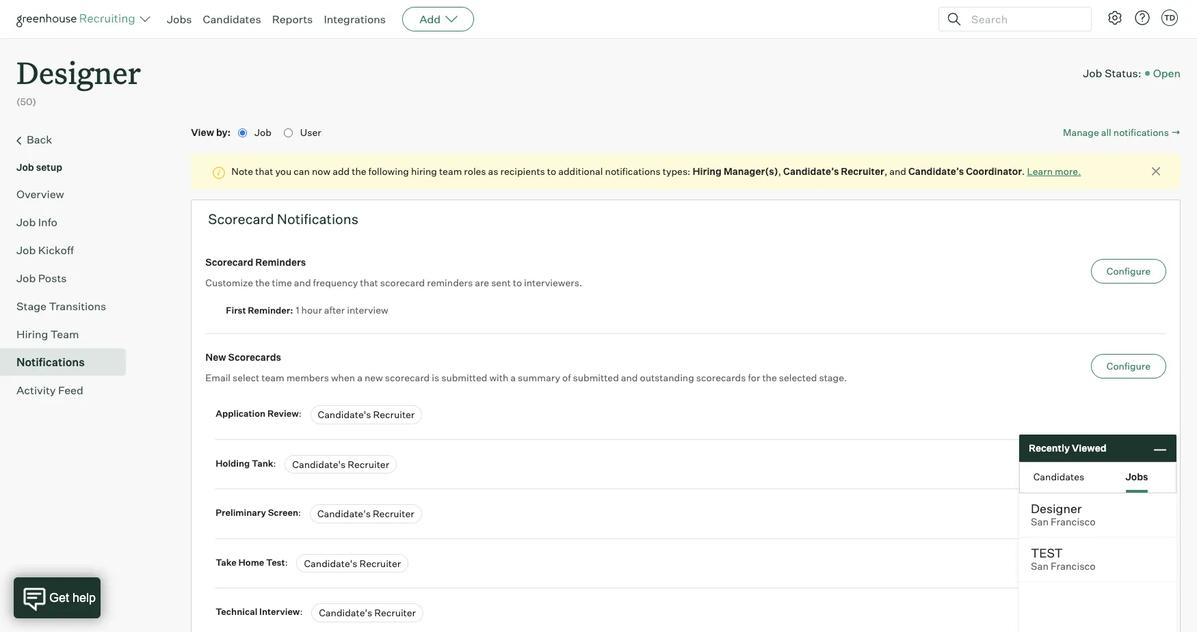 Task type: locate. For each thing, give the bounding box(es) containing it.
select
[[233, 372, 259, 384]]

0 vertical spatial francisco
[[1051, 517, 1096, 529]]

candidates down the recently viewed
[[1034, 471, 1085, 483]]

0 vertical spatial san
[[1031, 517, 1049, 529]]

0 horizontal spatial notifications
[[16, 356, 85, 369]]

2 configure from the top
[[1107, 361, 1151, 372]]

1 horizontal spatial jobs
[[1126, 471, 1149, 483]]

1 configure from the top
[[1107, 266, 1151, 277]]

back link
[[16, 131, 120, 149]]

job for job setup
[[16, 161, 34, 173]]

outstanding
[[640, 372, 694, 384]]

1 vertical spatial scorecard
[[385, 372, 430, 384]]

the right add
[[352, 166, 366, 177]]

0 vertical spatial scorecard
[[208, 211, 274, 228]]

job setup
[[16, 161, 62, 173]]

job info link
[[16, 214, 120, 230]]

1 horizontal spatial candidate's
[[909, 166, 964, 177]]

: for holding tank :
[[273, 458, 276, 469]]

configure for email select team members when a new scorecard is submitted with a summary of submitted and outstanding scorecards for the selected stage.
[[1107, 361, 1151, 372]]

time
[[272, 277, 292, 289]]

0 vertical spatial to
[[547, 166, 556, 177]]

2 configure button from the top
[[1091, 355, 1167, 379]]

the right for
[[762, 372, 777, 384]]

candidate's right manager(s)
[[783, 166, 839, 177]]

stage transitions link
[[16, 298, 120, 314]]

1 vertical spatial configure button
[[1091, 355, 1167, 379]]

of
[[562, 372, 571, 384]]

candidate's
[[318, 409, 371, 421], [292, 459, 346, 471], [317, 508, 371, 520], [304, 558, 357, 570], [319, 608, 372, 619]]

0 horizontal spatial jobs
[[167, 12, 192, 26]]

candidates right 'jobs' link on the left
[[203, 12, 261, 26]]

notifications left types:
[[605, 166, 661, 177]]

by:
[[216, 126, 231, 138]]

job right job radio
[[255, 126, 274, 138]]

0 horizontal spatial ,
[[778, 166, 781, 177]]

0 horizontal spatial team
[[262, 372, 284, 384]]

francisco inside designer san francisco
[[1051, 517, 1096, 529]]

sent
[[491, 277, 511, 289]]

the
[[352, 166, 366, 177], [255, 277, 270, 289], [762, 372, 777, 384]]

:
[[290, 305, 293, 316], [299, 409, 302, 420], [273, 458, 276, 469], [298, 508, 301, 519], [285, 557, 288, 568], [300, 607, 303, 618]]

2 francisco from the top
[[1051, 561, 1096, 573]]

1 horizontal spatial notifications
[[1114, 126, 1169, 138]]

that left the you at the top of the page
[[255, 166, 273, 177]]

team
[[50, 327, 79, 341]]

a
[[357, 372, 363, 384], [511, 372, 516, 384]]

when
[[331, 372, 355, 384]]

stage transitions
[[16, 299, 106, 313]]

1 submitted from the left
[[441, 372, 487, 384]]

0 horizontal spatial submitted
[[441, 372, 487, 384]]

2 horizontal spatial and
[[890, 166, 907, 177]]

job left status:
[[1083, 66, 1103, 80]]

francisco inside test san francisco
[[1051, 561, 1096, 573]]

job left kickoff
[[16, 243, 36, 257]]

1 vertical spatial to
[[513, 277, 522, 289]]

1 vertical spatial designer
[[1031, 502, 1082, 517]]

0 vertical spatial designer
[[16, 52, 141, 92]]

1 a from the left
[[357, 372, 363, 384]]

note that you can now add the following hiring team roles as recipients to additional notifications types: hiring manager(s) , candidate's recruiter , and candidate's coordinator . learn more.
[[231, 166, 1081, 177]]

san inside test san francisco
[[1031, 561, 1049, 573]]

learn
[[1027, 166, 1053, 177]]

2 submitted from the left
[[573, 372, 619, 384]]

job for job info
[[16, 215, 36, 229]]

team
[[439, 166, 462, 177], [262, 372, 284, 384]]

submitted right of
[[573, 372, 619, 384]]

job left info
[[16, 215, 36, 229]]

san down designer san francisco on the right bottom of the page
[[1031, 561, 1049, 573]]

activity feed
[[16, 384, 83, 397]]

1 francisco from the top
[[1051, 517, 1096, 529]]

→
[[1171, 126, 1181, 138]]

overview
[[16, 187, 64, 201]]

2 vertical spatial the
[[762, 372, 777, 384]]

candidate's for application review :
[[318, 409, 371, 421]]

: right technical
[[300, 607, 303, 618]]

jobs link
[[167, 12, 192, 26]]

: right holding
[[273, 458, 276, 469]]

members
[[286, 372, 329, 384]]

kickoff
[[38, 243, 74, 257]]

for
[[748, 372, 760, 384]]

0 vertical spatial configure button
[[1091, 259, 1167, 284]]

francisco down designer san francisco on the right bottom of the page
[[1051, 561, 1096, 573]]

candidates
[[203, 12, 261, 26], [1034, 471, 1085, 483]]

0 vertical spatial that
[[255, 166, 273, 177]]

: for preliminary screen :
[[298, 508, 301, 519]]

candidate's for technical interview :
[[319, 608, 372, 619]]

0 horizontal spatial notifications
[[605, 166, 661, 177]]

integrations
[[324, 12, 386, 26]]

that
[[255, 166, 273, 177], [360, 277, 378, 289]]

hiring down stage
[[16, 327, 48, 341]]

1 horizontal spatial to
[[547, 166, 556, 177]]

2 , from the left
[[885, 166, 888, 177]]

to
[[547, 166, 556, 177], [513, 277, 522, 289]]

san inside designer san francisco
[[1031, 517, 1049, 529]]

1 vertical spatial francisco
[[1051, 561, 1096, 573]]

0 vertical spatial configure
[[1107, 266, 1151, 277]]

candidate's
[[783, 166, 839, 177], [909, 166, 964, 177]]

submitted
[[441, 372, 487, 384], [573, 372, 619, 384]]

1 horizontal spatial ,
[[885, 166, 888, 177]]

submitted right 'is'
[[441, 372, 487, 384]]

: right preliminary
[[298, 508, 301, 519]]

manage all notifications →
[[1063, 126, 1181, 138]]

1 san from the top
[[1031, 517, 1049, 529]]

: inside first reminder : 1 hour after interview
[[290, 305, 293, 316]]

1 vertical spatial configure
[[1107, 361, 1151, 372]]

0 vertical spatial notifications
[[277, 211, 359, 228]]

team right select
[[262, 372, 284, 384]]

1 vertical spatial scorecard
[[205, 257, 253, 268]]

to right sent
[[513, 277, 522, 289]]

candidate's right test
[[304, 558, 357, 570]]

posts
[[38, 271, 67, 285]]

interviewers.
[[524, 277, 582, 289]]

notifications up activity feed
[[16, 356, 85, 369]]

francisco
[[1051, 517, 1096, 529], [1051, 561, 1096, 573]]

recruiter
[[841, 166, 885, 177], [373, 409, 415, 421], [348, 459, 389, 471], [373, 508, 414, 520], [360, 558, 401, 570], [374, 608, 416, 619]]

0 horizontal spatial the
[[255, 277, 270, 289]]

candidate's right interview
[[319, 608, 372, 619]]

francisco up test san francisco
[[1051, 517, 1096, 529]]

job for job posts
[[16, 271, 36, 285]]

designer up 'test' at the right bottom
[[1031, 502, 1082, 517]]

0 horizontal spatial a
[[357, 372, 363, 384]]

2 horizontal spatial the
[[762, 372, 777, 384]]

0 horizontal spatial candidates
[[203, 12, 261, 26]]

customize
[[205, 277, 253, 289]]

1 candidate's from the left
[[783, 166, 839, 177]]

1 configure button from the top
[[1091, 259, 1167, 284]]

configure button for customize the time and frequency that scorecard reminders are sent to interviewers.
[[1091, 259, 1167, 284]]

,
[[778, 166, 781, 177], [885, 166, 888, 177]]

that up interview
[[360, 277, 378, 289]]

configure button for email select team members when a new scorecard is submitted with a summary of submitted and outstanding scorecards for the selected stage.
[[1091, 355, 1167, 379]]

hour
[[301, 305, 322, 316]]

is
[[432, 372, 439, 384]]

hiring team
[[16, 327, 79, 341]]

candidate's recruiter for holding tank :
[[292, 459, 389, 471]]

0 vertical spatial the
[[352, 166, 366, 177]]

holding
[[216, 458, 250, 469]]

designer inside designer san francisco
[[1031, 502, 1082, 517]]

1 horizontal spatial candidates
[[1034, 471, 1085, 483]]

notifications
[[277, 211, 359, 228], [16, 356, 85, 369]]

user
[[300, 126, 321, 138]]

0 vertical spatial scorecard
[[380, 277, 425, 289]]

designer (50)
[[16, 52, 141, 108]]

to right recipients
[[547, 166, 556, 177]]

san up 'test' at the right bottom
[[1031, 517, 1049, 529]]

home
[[238, 557, 264, 568]]

0 horizontal spatial designer
[[16, 52, 141, 92]]

designer for designer san francisco
[[1031, 502, 1082, 517]]

: for technical interview :
[[300, 607, 303, 618]]

1 vertical spatial team
[[262, 372, 284, 384]]

candidate's left coordinator
[[909, 166, 964, 177]]

reminders
[[255, 257, 306, 268]]

1 horizontal spatial team
[[439, 166, 462, 177]]

configure image
[[1107, 10, 1123, 26]]

1 horizontal spatial a
[[511, 372, 516, 384]]

now
[[312, 166, 331, 177]]

activity
[[16, 384, 56, 397]]

: right home
[[285, 557, 288, 568]]

0 horizontal spatial hiring
[[16, 327, 48, 341]]

a left new
[[357, 372, 363, 384]]

test
[[266, 557, 285, 568]]

1 horizontal spatial submitted
[[573, 372, 619, 384]]

reports link
[[272, 12, 313, 26]]

User radio
[[284, 129, 293, 138]]

designer
[[16, 52, 141, 92], [1031, 502, 1082, 517]]

a right with
[[511, 372, 516, 384]]

note
[[231, 166, 253, 177]]

scorecard up "customize"
[[205, 257, 253, 268]]

: left 1
[[290, 305, 293, 316]]

designer down greenhouse recruiting image at the left top
[[16, 52, 141, 92]]

job status:
[[1083, 66, 1142, 80]]

email
[[205, 372, 231, 384]]

notifications left →
[[1114, 126, 1169, 138]]

candidate's recruiter for preliminary screen :
[[317, 508, 414, 520]]

1 horizontal spatial hiring
[[693, 166, 722, 177]]

1 vertical spatial the
[[255, 277, 270, 289]]

selected
[[779, 372, 817, 384]]

1 vertical spatial that
[[360, 277, 378, 289]]

: down 'members'
[[299, 409, 302, 420]]

candidate's right "tank"
[[292, 459, 346, 471]]

: for application review :
[[299, 409, 302, 420]]

manage
[[1063, 126, 1099, 138]]

add
[[333, 166, 350, 177]]

job
[[1083, 66, 1103, 80], [255, 126, 274, 138], [16, 161, 34, 173], [16, 215, 36, 229], [16, 243, 36, 257], [16, 271, 36, 285]]

job left setup
[[16, 161, 34, 173]]

candidate's down when
[[318, 409, 371, 421]]

coordinator
[[966, 166, 1022, 177]]

candidate's right screen
[[317, 508, 371, 520]]

tab list
[[1020, 463, 1176, 493]]

hiring
[[411, 166, 437, 177]]

scorecard up scorecard reminders on the top of page
[[208, 211, 274, 228]]

0 horizontal spatial candidate's
[[783, 166, 839, 177]]

hiring
[[693, 166, 722, 177], [16, 327, 48, 341]]

team left roles
[[439, 166, 462, 177]]

0 vertical spatial notifications
[[1114, 126, 1169, 138]]

hiring right types:
[[693, 166, 722, 177]]

1 horizontal spatial designer
[[1031, 502, 1082, 517]]

1 horizontal spatial that
[[360, 277, 378, 289]]

1 horizontal spatial and
[[621, 372, 638, 384]]

recruiter for application review :
[[373, 409, 415, 421]]

activity feed link
[[16, 382, 120, 399]]

recruiter for take home test :
[[360, 558, 401, 570]]

view by:
[[191, 126, 233, 138]]

2 san from the top
[[1031, 561, 1049, 573]]

1 vertical spatial and
[[294, 277, 311, 289]]

1 vertical spatial san
[[1031, 561, 1049, 573]]

san
[[1031, 517, 1049, 529], [1031, 561, 1049, 573]]

scorecard left 'is'
[[385, 372, 430, 384]]

1 vertical spatial candidates
[[1034, 471, 1085, 483]]

designer san francisco
[[1031, 502, 1096, 529]]

hiring team link
[[16, 326, 120, 343]]

job for job
[[255, 126, 274, 138]]

Search text field
[[968, 9, 1079, 29]]

the left time
[[255, 277, 270, 289]]

scorecard up interview
[[380, 277, 425, 289]]

0 vertical spatial jobs
[[167, 12, 192, 26]]

new
[[205, 352, 226, 363]]

1 vertical spatial hiring
[[16, 327, 48, 341]]

job left posts
[[16, 271, 36, 285]]

notifications down now
[[277, 211, 359, 228]]

reports
[[272, 12, 313, 26]]



Task type: describe. For each thing, give the bounding box(es) containing it.
1
[[296, 305, 299, 316]]

1 vertical spatial notifications
[[605, 166, 661, 177]]

info
[[38, 215, 57, 229]]

0 vertical spatial team
[[439, 166, 462, 177]]

scorecard reminders
[[205, 257, 306, 268]]

candidates link
[[203, 12, 261, 26]]

manage all notifications → link
[[1063, 126, 1181, 139]]

you
[[275, 166, 292, 177]]

candidates inside tab list
[[1034, 471, 1085, 483]]

interview
[[347, 305, 388, 316]]

manager(s)
[[724, 166, 778, 177]]

job info
[[16, 215, 57, 229]]

roles
[[464, 166, 486, 177]]

recently viewed
[[1029, 443, 1107, 454]]

1 vertical spatial jobs
[[1126, 471, 1149, 483]]

setup
[[36, 161, 62, 173]]

2 candidate's from the left
[[909, 166, 964, 177]]

job for job status:
[[1083, 66, 1103, 80]]

back
[[27, 133, 52, 146]]

are
[[475, 277, 489, 289]]

notifications inside the manage all notifications → link
[[1114, 126, 1169, 138]]

0 vertical spatial and
[[890, 166, 907, 177]]

0 horizontal spatial that
[[255, 166, 273, 177]]

interview
[[259, 607, 300, 618]]

recruiter for technical interview :
[[374, 608, 416, 619]]

application
[[216, 409, 266, 420]]

following
[[368, 166, 409, 177]]

0 horizontal spatial and
[[294, 277, 311, 289]]

td button
[[1159, 7, 1181, 29]]

new
[[365, 372, 383, 384]]

candidate's for holding tank :
[[292, 459, 346, 471]]

technical interview :
[[216, 607, 305, 618]]

san for designer
[[1031, 517, 1049, 529]]

scorecards
[[228, 352, 281, 363]]

view
[[191, 126, 214, 138]]

job posts
[[16, 271, 67, 285]]

all
[[1101, 126, 1112, 138]]

application review :
[[216, 409, 303, 420]]

designer for designer (50)
[[16, 52, 141, 92]]

candidate's recruiter for application review :
[[318, 409, 415, 421]]

screen
[[268, 508, 298, 519]]

additional
[[558, 166, 603, 177]]

0 vertical spatial hiring
[[693, 166, 722, 177]]

preliminary
[[216, 508, 266, 519]]

open
[[1153, 66, 1181, 80]]

td
[[1164, 13, 1176, 23]]

francisco for test
[[1051, 561, 1096, 573]]

greenhouse recruiting image
[[16, 11, 140, 27]]

scorecards
[[696, 372, 746, 384]]

types:
[[663, 166, 691, 177]]

san for test
[[1031, 561, 1049, 573]]

hiring inside hiring team link
[[16, 327, 48, 341]]

learn more. link
[[1027, 166, 1081, 177]]

1 vertical spatial notifications
[[16, 356, 85, 369]]

status:
[[1105, 66, 1142, 80]]

1 , from the left
[[778, 166, 781, 177]]

candidate's recruiter for technical interview :
[[319, 608, 416, 619]]

recruiter for holding tank :
[[348, 459, 389, 471]]

candidate's recruiter for take home test :
[[304, 558, 401, 570]]

1 horizontal spatial the
[[352, 166, 366, 177]]

job posts link
[[16, 270, 120, 286]]

scorecard notifications
[[208, 211, 359, 228]]

first reminder : 1 hour after interview
[[226, 305, 388, 316]]

francisco for designer
[[1051, 517, 1096, 529]]

new scorecards
[[205, 352, 281, 363]]

1 horizontal spatial notifications
[[277, 211, 359, 228]]

designer link
[[16, 38, 141, 95]]

candidate's for preliminary screen :
[[317, 508, 371, 520]]

recruiter for preliminary screen :
[[373, 508, 414, 520]]

2 a from the left
[[511, 372, 516, 384]]

review
[[267, 409, 299, 420]]

2 vertical spatial and
[[621, 372, 638, 384]]

preliminary screen :
[[216, 508, 303, 519]]

candidate's for take home test :
[[304, 558, 357, 570]]

reminder
[[248, 305, 290, 316]]

email select team members when a new scorecard is submitted with a summary of submitted and outstanding scorecards for the selected stage.
[[205, 372, 847, 384]]

scorecard for scorecard reminders
[[205, 257, 253, 268]]

stage
[[16, 299, 47, 313]]

: for first reminder : 1 hour after interview
[[290, 305, 293, 316]]

after
[[324, 305, 345, 316]]

0 horizontal spatial to
[[513, 277, 522, 289]]

frequency
[[313, 277, 358, 289]]

as
[[488, 166, 498, 177]]

notifications link
[[16, 354, 120, 371]]

Job radio
[[238, 129, 247, 138]]

more.
[[1055, 166, 1081, 177]]

configure for customize the time and frequency that scorecard reminders are sent to interviewers.
[[1107, 266, 1151, 277]]

tab list containing candidates
[[1020, 463, 1176, 493]]

add button
[[402, 7, 474, 31]]

stage.
[[819, 372, 847, 384]]

.
[[1022, 166, 1025, 177]]

reminders
[[427, 277, 473, 289]]

0 vertical spatial candidates
[[203, 12, 261, 26]]

technical
[[216, 607, 258, 618]]

take
[[216, 557, 237, 568]]

integrations link
[[324, 12, 386, 26]]

recipients
[[501, 166, 545, 177]]

job for job kickoff
[[16, 243, 36, 257]]

transitions
[[49, 299, 106, 313]]

scorecard for scorecard notifications
[[208, 211, 274, 228]]

can
[[294, 166, 310, 177]]



Task type: vqa. For each thing, say whether or not it's contained in the screenshot.
tab list
yes



